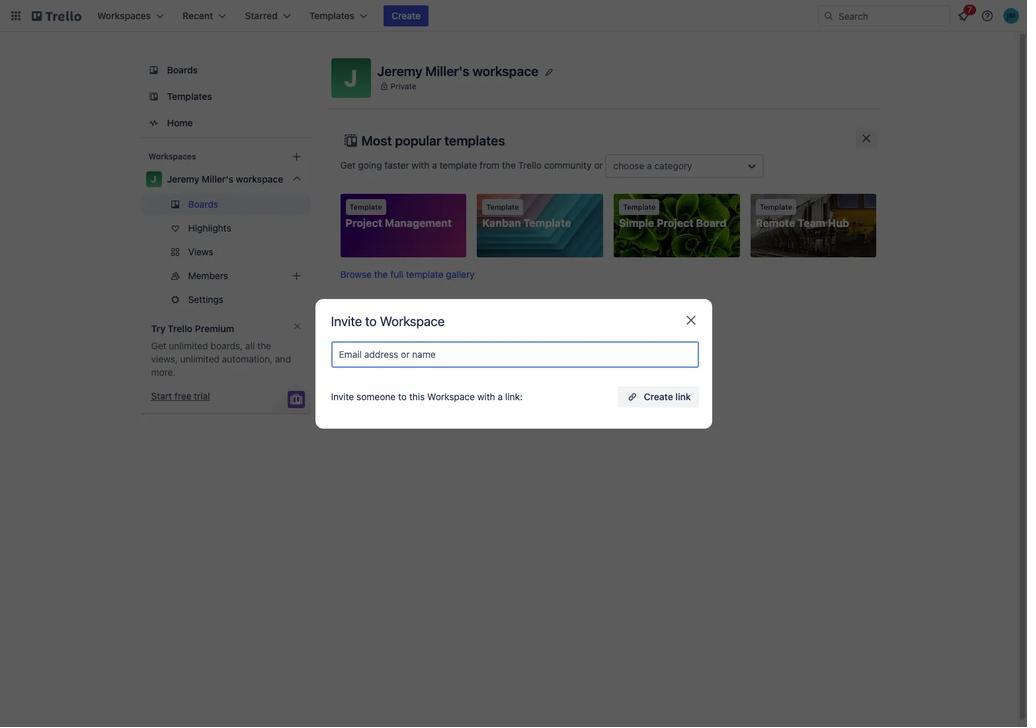 Task type: vqa. For each thing, say whether or not it's contained in the screenshot.
delightful
no



Task type: locate. For each thing, give the bounding box(es) containing it.
0 horizontal spatial jeremy
[[167, 173, 199, 185]]

template right full on the left of the page
[[406, 269, 444, 280]]

with left link:
[[478, 391, 495, 402]]

start free trial
[[151, 390, 210, 402]]

1 boards link from the top
[[141, 58, 310, 82]]

and
[[275, 353, 291, 365]]

0 horizontal spatial project
[[346, 217, 382, 229]]

a left link:
[[498, 391, 503, 402]]

the right from
[[502, 159, 516, 170]]

2 horizontal spatial create
[[644, 391, 673, 402]]

your
[[367, 314, 390, 326]]

invite to workspace
[[331, 313, 445, 329]]

0 vertical spatial miller's
[[426, 63, 470, 78]]

create inside primary element
[[392, 10, 421, 21]]

boards link up templates link
[[141, 58, 310, 82]]

2 boards link from the top
[[141, 194, 310, 215]]

add image
[[289, 268, 305, 284]]

j
[[344, 64, 358, 91], [151, 173, 157, 185]]

workspace up "imagination"
[[380, 313, 445, 329]]

template right kanban
[[524, 217, 571, 229]]

start free trial button
[[151, 390, 210, 403]]

workspace up highlights link
[[236, 173, 283, 185]]

0 horizontal spatial j
[[151, 173, 157, 185]]

workspace
[[473, 63, 539, 78], [236, 173, 283, 185]]

workspace
[[380, 313, 445, 329], [427, 391, 475, 402]]

0 horizontal spatial the
[[257, 340, 271, 351]]

trial
[[194, 390, 210, 402]]

0 vertical spatial jeremy
[[377, 63, 423, 78]]

0 vertical spatial j
[[344, 64, 358, 91]]

1 horizontal spatial create
[[502, 361, 531, 373]]

jeremy miller's workspace
[[377, 63, 539, 78], [167, 173, 283, 185]]

trello right the try on the top left
[[168, 323, 193, 334]]

unlimited
[[169, 340, 208, 351], [180, 353, 220, 365]]

to
[[365, 313, 377, 329], [398, 391, 407, 402]]

link
[[676, 391, 691, 402]]

the left full on the left of the page
[[374, 269, 388, 280]]

0 vertical spatial workspace
[[473, 63, 539, 78]]

create for create new board
[[502, 361, 531, 373]]

j left private
[[344, 64, 358, 91]]

1 horizontal spatial jeremy
[[377, 63, 423, 78]]

0 horizontal spatial to
[[365, 313, 377, 329]]

boards
[[167, 64, 198, 75], [188, 198, 218, 210]]

management
[[385, 217, 452, 229]]

1 vertical spatial workspace
[[236, 173, 283, 185]]

jeremy miller's workspace up highlights link
[[167, 173, 283, 185]]

2 vertical spatial the
[[257, 340, 271, 351]]

0 vertical spatial boards link
[[141, 58, 310, 82]]

boards
[[393, 314, 429, 326]]

browse
[[340, 269, 372, 280]]

workspaces
[[149, 152, 196, 161]]

0 vertical spatial boards
[[167, 64, 198, 75]]

your boards
[[367, 314, 429, 326]]

beyond
[[346, 342, 384, 353]]

1 horizontal spatial jeremy miller's workspace
[[377, 63, 539, 78]]

1 vertical spatial template
[[406, 269, 444, 280]]

workspace down primary element
[[473, 63, 539, 78]]

unlimited up views,
[[169, 340, 208, 351]]

board
[[696, 217, 727, 229]]

try trello premium get unlimited boards, all the views, unlimited automation, and more.
[[151, 323, 291, 378]]

invite
[[331, 313, 362, 329], [331, 391, 354, 402]]

a right choose
[[647, 160, 652, 171]]

invite left your
[[331, 313, 362, 329]]

0 vertical spatial jeremy miller's workspace
[[377, 63, 539, 78]]

beyond imagination link
[[340, 336, 467, 399]]

members link
[[141, 265, 310, 286]]

template inside template project management
[[350, 202, 382, 211]]

1 project from the left
[[346, 217, 382, 229]]

0 horizontal spatial a
[[432, 159, 437, 170]]

templates
[[167, 91, 212, 102]]

1 vertical spatial trello
[[168, 323, 193, 334]]

template inside template remote team hub
[[760, 202, 793, 211]]

0 vertical spatial trello
[[518, 159, 542, 170]]

2 horizontal spatial the
[[502, 159, 516, 170]]

trello left community
[[518, 159, 542, 170]]

with right faster
[[412, 159, 430, 170]]

unlimited down boards,
[[180, 353, 220, 365]]

trello
[[518, 159, 542, 170], [168, 323, 193, 334]]

1 vertical spatial miller's
[[202, 173, 234, 185]]

the right 'all'
[[257, 340, 271, 351]]

start
[[151, 390, 172, 402]]

to up beyond at the left top
[[365, 313, 377, 329]]

template down going
[[350, 202, 382, 211]]

jeremy
[[377, 63, 423, 78], [167, 173, 199, 185]]

1 vertical spatial the
[[374, 269, 388, 280]]

popular
[[395, 133, 442, 148]]

template kanban template
[[483, 202, 571, 229]]

0 vertical spatial get
[[340, 159, 356, 170]]

template
[[440, 159, 477, 170], [406, 269, 444, 280]]

create
[[392, 10, 421, 21], [502, 361, 531, 373], [644, 391, 673, 402]]

search image
[[824, 11, 834, 21]]

invite for invite to workspace
[[331, 313, 362, 329]]

free
[[175, 390, 191, 402]]

template inside the template simple project board
[[623, 202, 656, 211]]

Email address or name text field
[[339, 345, 696, 364]]

1 vertical spatial boards
[[188, 198, 218, 210]]

1 vertical spatial get
[[151, 340, 166, 351]]

members
[[188, 270, 228, 281]]

template up simple
[[623, 202, 656, 211]]

0 horizontal spatial jeremy miller's workspace
[[167, 173, 283, 185]]

premium
[[195, 323, 234, 334]]

boards,
[[211, 340, 243, 351]]

1 horizontal spatial project
[[657, 217, 694, 229]]

team
[[798, 217, 826, 229]]

get inside try trello premium get unlimited boards, all the views, unlimited automation, and more.
[[151, 340, 166, 351]]

choose
[[614, 160, 645, 171]]

template down templates
[[440, 159, 477, 170]]

0 vertical spatial invite
[[331, 313, 362, 329]]

0 horizontal spatial trello
[[168, 323, 193, 334]]

remote
[[756, 217, 796, 229]]

2 vertical spatial create
[[644, 391, 673, 402]]

create for create link
[[644, 391, 673, 402]]

project up browse
[[346, 217, 382, 229]]

with
[[412, 159, 430, 170], [478, 391, 495, 402]]

1 horizontal spatial get
[[340, 159, 356, 170]]

jeremy down workspaces on the top left
[[167, 173, 199, 185]]

jeremy miller (jeremymiller198) image
[[1004, 8, 1020, 24]]

jeremy miller's workspace up private
[[377, 63, 539, 78]]

boards link up highlights link
[[141, 194, 310, 215]]

private
[[391, 81, 417, 91]]

1 horizontal spatial the
[[374, 269, 388, 280]]

faster
[[385, 159, 409, 170]]

views,
[[151, 353, 178, 365]]

2 project from the left
[[657, 217, 694, 229]]

1 vertical spatial with
[[478, 391, 495, 402]]

project
[[346, 217, 382, 229], [657, 217, 694, 229]]

template up kanban
[[487, 202, 519, 211]]

a
[[432, 159, 437, 170], [647, 160, 652, 171], [498, 391, 503, 402]]

template up remote
[[760, 202, 793, 211]]

invite for invite someone to this workspace with a link:
[[331, 391, 354, 402]]

close image
[[683, 312, 699, 328]]

template for project
[[350, 202, 382, 211]]

0 horizontal spatial workspace
[[236, 173, 283, 185]]

2 invite from the top
[[331, 391, 354, 402]]

home
[[167, 117, 193, 128]]

project inside template project management
[[346, 217, 382, 229]]

automation,
[[222, 353, 273, 365]]

1 horizontal spatial to
[[398, 391, 407, 402]]

1 vertical spatial j
[[151, 173, 157, 185]]

to left the this on the bottom of page
[[398, 391, 407, 402]]

0 horizontal spatial get
[[151, 340, 166, 351]]

the
[[502, 159, 516, 170], [374, 269, 388, 280], [257, 340, 271, 351]]

the inside try trello premium get unlimited boards, all the views, unlimited automation, and more.
[[257, 340, 271, 351]]

boards up templates
[[167, 64, 198, 75]]

get left going
[[340, 159, 356, 170]]

highlights link
[[141, 218, 310, 239]]

0 vertical spatial create
[[392, 10, 421, 21]]

or
[[594, 159, 603, 170]]

jeremy up private
[[377, 63, 423, 78]]

get up views,
[[151, 340, 166, 351]]

0 horizontal spatial create
[[392, 10, 421, 21]]

template
[[350, 202, 382, 211], [487, 202, 519, 211], [623, 202, 656, 211], [760, 202, 793, 211], [524, 217, 571, 229]]

1 vertical spatial create
[[502, 361, 531, 373]]

someone
[[357, 391, 396, 402]]

0 horizontal spatial miller's
[[202, 173, 234, 185]]

more.
[[151, 367, 176, 378]]

project left board
[[657, 217, 694, 229]]

7 notifications image
[[956, 8, 972, 24]]

j inside button
[[344, 64, 358, 91]]

from
[[480, 159, 500, 170]]

boards up highlights
[[188, 198, 218, 210]]

miller's
[[426, 63, 470, 78], [202, 173, 234, 185]]

boards link
[[141, 58, 310, 82], [141, 194, 310, 215]]

going
[[358, 159, 382, 170]]

1 horizontal spatial trello
[[518, 159, 542, 170]]

j down workspaces on the top left
[[151, 173, 157, 185]]

1 invite from the top
[[331, 313, 362, 329]]

get
[[340, 159, 356, 170], [151, 340, 166, 351]]

category
[[655, 160, 693, 171]]

a down most popular templates
[[432, 159, 437, 170]]

0 vertical spatial the
[[502, 159, 516, 170]]

invite left someone
[[331, 391, 354, 402]]

0 vertical spatial with
[[412, 159, 430, 170]]

1 vertical spatial invite
[[331, 391, 354, 402]]

1 vertical spatial boards link
[[141, 194, 310, 215]]

workspace right the this on the bottom of page
[[427, 391, 475, 402]]

1 horizontal spatial j
[[344, 64, 358, 91]]



Task type: describe. For each thing, give the bounding box(es) containing it.
primary element
[[0, 0, 1028, 32]]

link:
[[505, 391, 523, 402]]

0 vertical spatial template
[[440, 159, 477, 170]]

gallery
[[446, 269, 475, 280]]

template for remote
[[760, 202, 793, 211]]

choose a category
[[614, 160, 693, 171]]

all
[[245, 340, 255, 351]]

home image
[[146, 115, 162, 131]]

template for simple
[[623, 202, 656, 211]]

simple
[[619, 217, 655, 229]]

settings link
[[141, 289, 310, 310]]

beyond imagination
[[346, 342, 447, 353]]

community
[[544, 159, 592, 170]]

this
[[409, 391, 425, 402]]

create a workspace image
[[289, 149, 305, 165]]

Search field
[[834, 6, 950, 26]]

invite someone to this workspace with a link:
[[331, 391, 523, 402]]

most popular templates
[[362, 133, 505, 148]]

templates link
[[141, 85, 310, 109]]

trello inside try trello premium get unlimited boards, all the views, unlimited automation, and more.
[[168, 323, 193, 334]]

template remote team hub
[[756, 202, 850, 229]]

0 vertical spatial unlimited
[[169, 340, 208, 351]]

open information menu image
[[981, 9, 994, 22]]

template for kanban
[[487, 202, 519, 211]]

0 vertical spatial to
[[365, 313, 377, 329]]

hub
[[828, 217, 850, 229]]

2 horizontal spatial a
[[647, 160, 652, 171]]

1 vertical spatial to
[[398, 391, 407, 402]]

home link
[[141, 111, 310, 135]]

create link
[[644, 391, 691, 402]]

template project management
[[346, 202, 452, 229]]

board
[[553, 361, 578, 373]]

board image
[[146, 62, 162, 78]]

project inside the template simple project board
[[657, 217, 694, 229]]

template board image
[[146, 89, 162, 105]]

full
[[391, 269, 404, 280]]

1 horizontal spatial miller's
[[426, 63, 470, 78]]

1 vertical spatial unlimited
[[180, 353, 220, 365]]

create link button
[[618, 386, 699, 407]]

highlights
[[188, 222, 231, 234]]

imagination
[[387, 342, 447, 353]]

most
[[362, 133, 392, 148]]

browse the full template gallery link
[[340, 269, 475, 280]]

get going faster with a template from the trello community or
[[340, 159, 606, 170]]

kanban
[[483, 217, 521, 229]]

the for try trello premium get unlimited boards, all the views, unlimited automation, and more.
[[257, 340, 271, 351]]

try
[[151, 323, 166, 334]]

create for create
[[392, 10, 421, 21]]

1 horizontal spatial with
[[478, 391, 495, 402]]

1 vertical spatial workspace
[[427, 391, 475, 402]]

browse the full template gallery
[[340, 269, 475, 280]]

0 horizontal spatial with
[[412, 159, 430, 170]]

views link
[[141, 242, 310, 263]]

create button
[[384, 5, 429, 26]]

new
[[533, 361, 551, 373]]

the for get going faster with a template from the trello community or
[[502, 159, 516, 170]]

j button
[[331, 58, 371, 98]]

templates
[[445, 133, 505, 148]]

1 horizontal spatial workspace
[[473, 63, 539, 78]]

1 vertical spatial jeremy
[[167, 173, 199, 185]]

template simple project board
[[619, 202, 727, 229]]

1 horizontal spatial a
[[498, 391, 503, 402]]

create new board
[[502, 361, 578, 373]]

settings
[[188, 294, 224, 305]]

views
[[188, 246, 213, 257]]

0 vertical spatial workspace
[[380, 313, 445, 329]]

1 vertical spatial jeremy miller's workspace
[[167, 173, 283, 185]]



